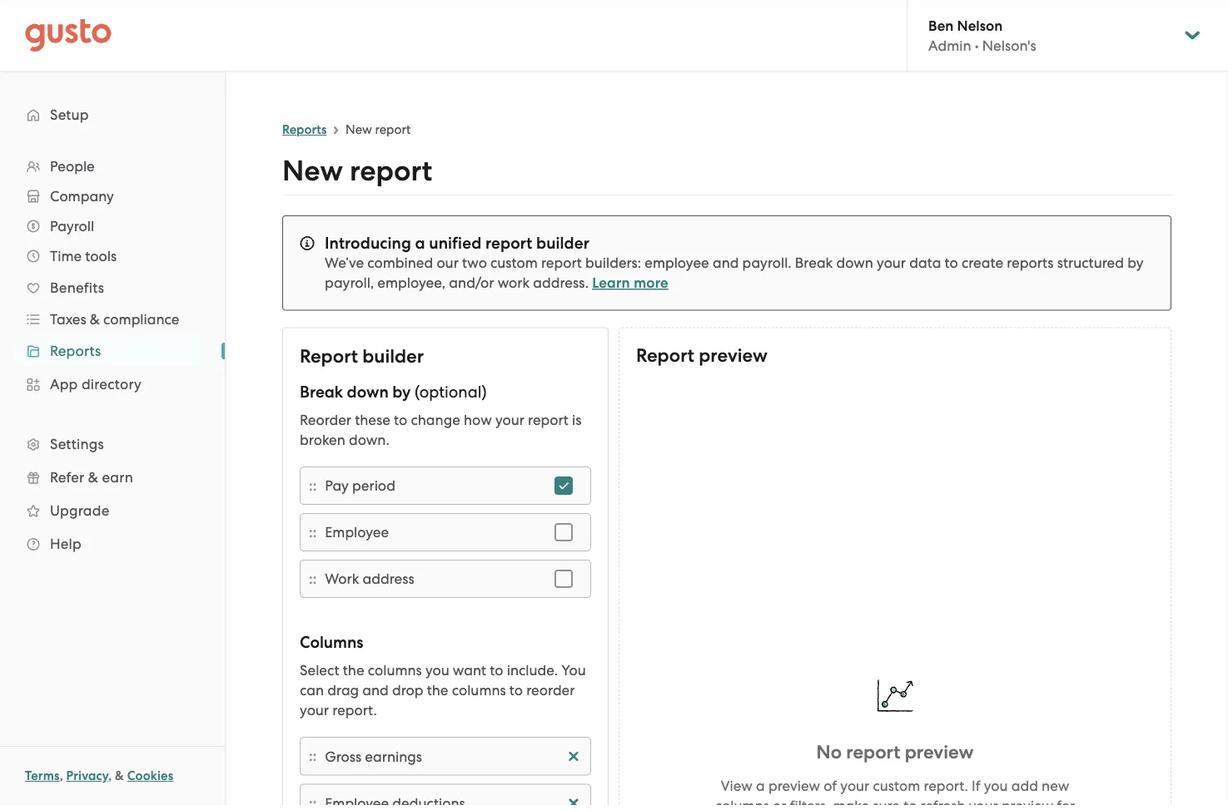 Task type: vqa. For each thing, say whether or not it's contained in the screenshot.
work on the left
yes



Task type: describe. For each thing, give the bounding box(es) containing it.
payroll.
[[742, 255, 792, 271]]

help link
[[17, 530, 208, 559]]

create
[[962, 255, 1003, 271]]

employee
[[645, 255, 709, 271]]

introducing a unified report builder
[[325, 234, 589, 253]]

you
[[561, 662, 586, 679]]

these
[[355, 412, 390, 428]]

select
[[300, 662, 339, 679]]

work
[[325, 571, 359, 587]]

payroll button
[[17, 211, 208, 241]]

period
[[352, 477, 395, 494]]

select the columns you want to include. you can drag and drop the columns to reorder your report.
[[300, 662, 586, 719]]

our
[[437, 255, 459, 271]]

1 vertical spatial new report
[[282, 154, 432, 188]]

refresh
[[920, 798, 965, 806]]

by inside we've combined our two custom report builders: employee and payroll. break down your data to create reports structured by payroll, employee, and/or work address.
[[1127, 255, 1143, 271]]

is
[[572, 412, 582, 428]]

combined
[[367, 255, 433, 271]]

& for compliance
[[90, 311, 100, 328]]

0 horizontal spatial builder
[[362, 345, 424, 367]]

2 vertical spatial &
[[115, 769, 124, 784]]

report preview
[[636, 345, 768, 367]]

:: for work address
[[309, 571, 317, 588]]

and/or
[[449, 275, 494, 291]]

your up make
[[840, 778, 869, 795]]

2 , from the left
[[108, 769, 112, 784]]

introducing
[[325, 234, 411, 253]]

terms link
[[25, 769, 60, 784]]

nelson
[[957, 17, 1003, 34]]

structured
[[1057, 255, 1124, 271]]

refer
[[50, 470, 84, 486]]

help
[[50, 536, 82, 553]]

employee,
[[377, 275, 446, 291]]

time tools button
[[17, 241, 208, 271]]

terms
[[25, 769, 60, 784]]

more
[[634, 275, 668, 292]]

new
[[1042, 778, 1069, 795]]

app directory
[[50, 376, 142, 393]]

gross
[[325, 748, 361, 765]]

preview down add
[[1002, 798, 1053, 806]]

your down the if
[[969, 798, 998, 806]]

1 , from the left
[[60, 769, 63, 784]]

introducing a unified report builder alert
[[282, 216, 1171, 311]]

view a preview of your custom report. if you add new columns or filters, make sure to refresh your preview fo
[[715, 778, 1075, 806]]

gross earnings
[[325, 748, 422, 765]]

upgrade
[[50, 503, 109, 520]]

company
[[50, 188, 114, 205]]

and inside we've combined our two custom report builders: employee and payroll. break down your data to create reports structured by payroll, employee, and/or work address.
[[713, 255, 739, 271]]

:: for employee
[[309, 524, 317, 541]]

reorder these to change how your report is broken down.
[[300, 412, 582, 448]]

app
[[50, 376, 78, 393]]

ben
[[928, 17, 954, 34]]

we've combined our two custom report builders: employee and payroll. break down your data to create reports structured by payroll, employee, and/or work address.
[[325, 255, 1143, 291]]

learn more
[[592, 275, 668, 292]]

1 vertical spatial down
[[347, 383, 389, 402]]

broken
[[300, 432, 345, 448]]

app directory link
[[17, 370, 208, 400]]

privacy link
[[66, 769, 108, 784]]

setup link
[[17, 100, 208, 130]]

pay period
[[325, 477, 395, 494]]

:: for gross earnings
[[309, 748, 317, 765]]

change
[[411, 412, 460, 428]]

1 vertical spatial the
[[427, 682, 448, 699]]

payroll,
[[325, 275, 374, 291]]

to inside view a preview of your custom report. if you add new columns or filters, make sure to refresh your preview fo
[[903, 798, 917, 806]]

include.
[[507, 662, 558, 679]]

report. inside view a preview of your custom report. if you add new columns or filters, make sure to refresh your preview fo
[[924, 778, 968, 795]]

tools
[[85, 248, 117, 265]]

1 vertical spatial new
[[282, 154, 343, 188]]

columns
[[300, 633, 363, 652]]

learn
[[592, 275, 630, 292]]

taxes & compliance button
[[17, 305, 208, 335]]

compliance
[[103, 311, 179, 328]]

address.
[[533, 275, 589, 291]]

work address
[[325, 571, 414, 587]]

drop
[[392, 682, 423, 699]]

earn
[[102, 470, 133, 486]]

preview up or
[[768, 778, 820, 795]]

taxes
[[50, 311, 86, 328]]

a for introducing
[[415, 234, 425, 253]]

:: for pay period
[[309, 477, 317, 494]]



Task type: locate. For each thing, give the bounding box(es) containing it.
unified
[[429, 234, 482, 253]]

1 vertical spatial reports
[[50, 343, 101, 360]]

0 horizontal spatial report.
[[332, 702, 377, 719]]

the
[[343, 662, 364, 679], [427, 682, 448, 699]]

preview up refresh
[[905, 742, 974, 764]]

0 vertical spatial reports link
[[282, 122, 327, 137]]

report inside 'reorder these to change how your report is broken down.'
[[528, 412, 569, 428]]

home image
[[25, 19, 112, 52]]

0 vertical spatial report.
[[332, 702, 377, 719]]

your inside select the columns you want to include. you can drag and drop the columns to reorder your report.
[[300, 702, 329, 719]]

you inside view a preview of your custom report. if you add new columns or filters, make sure to refresh your preview fo
[[984, 778, 1008, 795]]

columns inside view a preview of your custom report. if you add new columns or filters, make sure to refresh your preview fo
[[715, 798, 769, 806]]

1 horizontal spatial down
[[836, 255, 873, 271]]

1 vertical spatial break
[[300, 383, 343, 402]]

columns down 'want'
[[452, 682, 506, 699]]

1 horizontal spatial by
[[1127, 255, 1143, 271]]

1 vertical spatial columns
[[452, 682, 506, 699]]

columns up drop
[[368, 662, 422, 679]]

custom up sure
[[873, 778, 920, 795]]

report. inside select the columns you want to include. you can drag and drop the columns to reorder your report.
[[332, 702, 377, 719]]

& inside 'dropdown button'
[[90, 311, 100, 328]]

:: left employee
[[309, 524, 317, 541]]

down
[[836, 255, 873, 271], [347, 383, 389, 402]]

0 horizontal spatial reports
[[50, 343, 101, 360]]

1 horizontal spatial reports
[[282, 122, 327, 137]]

or
[[773, 798, 786, 806]]

None checkbox
[[545, 467, 582, 504]]

want
[[453, 662, 486, 679]]

2 report from the left
[[636, 345, 694, 367]]

0 vertical spatial reports
[[282, 122, 327, 137]]

you right the if
[[984, 778, 1008, 795]]

1 vertical spatial builder
[[362, 345, 424, 367]]

2 vertical spatial columns
[[715, 798, 769, 806]]

and inside select the columns you want to include. you can drag and drop the columns to reorder your report.
[[362, 682, 389, 699]]

custom up work
[[490, 255, 538, 271]]

directory
[[82, 376, 142, 393]]

by
[[1127, 255, 1143, 271], [392, 383, 411, 402]]

to right 'want'
[[490, 662, 503, 679]]

report. down drag
[[332, 702, 377, 719]]

1 vertical spatial by
[[392, 383, 411, 402]]

1 vertical spatial reports link
[[17, 336, 208, 366]]

down left data
[[836, 255, 873, 271]]

list
[[0, 152, 225, 561]]

0 vertical spatial a
[[415, 234, 425, 253]]

by left (optional)
[[392, 383, 411, 402]]

report.
[[332, 702, 377, 719], [924, 778, 968, 795]]

1 vertical spatial and
[[362, 682, 389, 699]]

break inside we've combined our two custom report builders: employee and payroll. break down your data to create reports structured by payroll, employee, and/or work address.
[[795, 255, 833, 271]]

time tools
[[50, 248, 117, 265]]

0 vertical spatial by
[[1127, 255, 1143, 271]]

to inside we've combined our two custom report builders: employee and payroll. break down your data to create reports structured by payroll, employee, and/or work address.
[[945, 255, 958, 271]]

column content element
[[325, 747, 582, 767]]

:: left gross
[[309, 748, 317, 765]]

upgrade link
[[17, 496, 208, 526]]

1 horizontal spatial report.
[[924, 778, 968, 795]]

report. up refresh
[[924, 778, 968, 795]]

your
[[877, 255, 906, 271], [495, 412, 524, 428], [300, 702, 329, 719], [840, 778, 869, 795], [969, 798, 998, 806]]

2 horizontal spatial columns
[[715, 798, 769, 806]]

report up reorder
[[300, 345, 358, 367]]

filters,
[[790, 798, 830, 806]]

break down by (optional)
[[300, 383, 487, 402]]

1 horizontal spatial report
[[636, 345, 694, 367]]

you
[[425, 662, 449, 679], [984, 778, 1008, 795]]

1 horizontal spatial a
[[756, 778, 765, 795]]

down inside we've combined our two custom report builders: employee and payroll. break down your data to create reports structured by payroll, employee, and/or work address.
[[836, 255, 873, 271]]

builders:
[[585, 255, 641, 271]]

break up reorder
[[300, 383, 343, 402]]

0 horizontal spatial a
[[415, 234, 425, 253]]

earnings
[[365, 748, 422, 765]]

,
[[60, 769, 63, 784], [108, 769, 112, 784]]

to down include.
[[509, 682, 523, 699]]

0 vertical spatial the
[[343, 662, 364, 679]]

people button
[[17, 152, 208, 182]]

& left earn
[[88, 470, 98, 486]]

the right drop
[[427, 682, 448, 699]]

a inside view a preview of your custom report. if you add new columns or filters, make sure to refresh your preview fo
[[756, 778, 765, 795]]

0 horizontal spatial new
[[282, 154, 343, 188]]

0 horizontal spatial reports link
[[17, 336, 208, 366]]

0 vertical spatial &
[[90, 311, 100, 328]]

can
[[300, 682, 324, 699]]

builder inside alert
[[536, 234, 589, 253]]

1 horizontal spatial builder
[[536, 234, 589, 253]]

0 horizontal spatial custom
[[490, 255, 538, 271]]

refer & earn link
[[17, 463, 208, 493]]

1 horizontal spatial the
[[427, 682, 448, 699]]

settings
[[50, 436, 104, 453]]

your right how
[[495, 412, 524, 428]]

1 horizontal spatial and
[[713, 255, 739, 271]]

benefits link
[[17, 273, 208, 303]]

and left payroll.
[[713, 255, 739, 271]]

0 horizontal spatial the
[[343, 662, 364, 679]]

a up combined
[[415, 234, 425, 253]]

no report preview
[[816, 742, 974, 764]]

list containing people
[[0, 152, 225, 561]]

you inside select the columns you want to include. you can drag and drop the columns to reorder your report.
[[425, 662, 449, 679]]

pay
[[325, 477, 349, 494]]

your down the can on the left bottom
[[300, 702, 329, 719]]

reorder
[[526, 682, 575, 699]]

down up these
[[347, 383, 389, 402]]

a
[[415, 234, 425, 253], [756, 778, 765, 795]]

&
[[90, 311, 100, 328], [88, 470, 98, 486], [115, 769, 124, 784]]

work
[[498, 275, 530, 291]]

report down more
[[636, 345, 694, 367]]

two
[[462, 255, 487, 271]]

of
[[824, 778, 837, 795]]

0 vertical spatial you
[[425, 662, 449, 679]]

0 vertical spatial and
[[713, 255, 739, 271]]

1 report from the left
[[300, 345, 358, 367]]

1 vertical spatial custom
[[873, 778, 920, 795]]

your left data
[[877, 255, 906, 271]]

0 vertical spatial new report
[[346, 122, 411, 137]]

0 horizontal spatial you
[[425, 662, 449, 679]]

columns down view
[[715, 798, 769, 806]]

0 horizontal spatial ,
[[60, 769, 63, 784]]

and left drop
[[362, 682, 389, 699]]

builder up address.
[[536, 234, 589, 253]]

the up drag
[[343, 662, 364, 679]]

a right view
[[756, 778, 765, 795]]

0 horizontal spatial columns
[[368, 662, 422, 679]]

0 horizontal spatial and
[[362, 682, 389, 699]]

1 horizontal spatial new
[[346, 122, 372, 137]]

1 horizontal spatial columns
[[452, 682, 506, 699]]

to right data
[[945, 255, 958, 271]]

preview
[[699, 345, 768, 367], [905, 742, 974, 764], [768, 778, 820, 795], [1002, 798, 1053, 806]]

refer & earn
[[50, 470, 133, 486]]

1 horizontal spatial you
[[984, 778, 1008, 795]]

1 :: from the top
[[309, 477, 317, 494]]

reports
[[282, 122, 327, 137], [50, 343, 101, 360]]

0 vertical spatial down
[[836, 255, 873, 271]]

taxes & compliance
[[50, 311, 179, 328]]

& right taxes
[[90, 311, 100, 328]]

•
[[975, 37, 979, 54]]

(optional)
[[415, 383, 487, 402]]

to right sure
[[903, 798, 917, 806]]

privacy
[[66, 769, 108, 784]]

2 :: from the top
[[309, 524, 317, 541]]

& for earn
[[88, 470, 98, 486]]

gusto navigation element
[[0, 72, 225, 588]]

your inside 'reorder these to change how your report is broken down.'
[[495, 412, 524, 428]]

we've
[[325, 255, 364, 271]]

how
[[464, 412, 492, 428]]

your inside we've combined our two custom report builders: employee and payroll. break down your data to create reports structured by payroll, employee, and/or work address.
[[877, 255, 906, 271]]

1 vertical spatial &
[[88, 470, 98, 486]]

make
[[833, 798, 869, 806]]

terms , privacy , & cookies
[[25, 769, 173, 784]]

a inside alert
[[415, 234, 425, 253]]

and
[[713, 255, 739, 271], [362, 682, 389, 699]]

report for report builder
[[300, 345, 358, 367]]

1 vertical spatial a
[[756, 778, 765, 795]]

break
[[795, 255, 833, 271], [300, 383, 343, 402]]

company button
[[17, 182, 208, 211]]

new
[[346, 122, 372, 137], [282, 154, 343, 188]]

people
[[50, 158, 95, 175]]

learn more link
[[592, 275, 668, 292]]

cookies
[[127, 769, 173, 784]]

builder up break down by (optional)
[[362, 345, 424, 367]]

ben nelson admin • nelson's
[[928, 17, 1036, 54]]

0 horizontal spatial by
[[392, 383, 411, 402]]

, left cookies button
[[108, 769, 112, 784]]

1 vertical spatial you
[[984, 778, 1008, 795]]

report
[[300, 345, 358, 367], [636, 345, 694, 367]]

None checkbox
[[545, 514, 582, 551], [545, 561, 582, 597], [545, 514, 582, 551], [545, 561, 582, 597]]

nelson's
[[982, 37, 1036, 54]]

setup
[[50, 107, 89, 123]]

0 vertical spatial columns
[[368, 662, 422, 679]]

to inside 'reorder these to change how your report is broken down.'
[[394, 412, 407, 428]]

employee
[[325, 524, 389, 541]]

settings link
[[17, 430, 208, 460]]

preview down we've combined our two custom report builders: employee and payroll. break down your data to create reports structured by payroll, employee, and/or work address. at the top of the page
[[699, 345, 768, 367]]

to right these
[[394, 412, 407, 428]]

0 vertical spatial break
[[795, 255, 833, 271]]

time
[[50, 248, 82, 265]]

3 :: from the top
[[309, 571, 317, 588]]

report
[[375, 122, 411, 137], [350, 154, 432, 188], [485, 234, 532, 253], [541, 255, 582, 271], [528, 412, 569, 428], [846, 742, 900, 764]]

address
[[363, 571, 414, 587]]

data
[[909, 255, 941, 271]]

0 vertical spatial new
[[346, 122, 372, 137]]

report inside we've combined our two custom report builders: employee and payroll. break down your data to create reports structured by payroll, employee, and/or work address.
[[541, 255, 582, 271]]

0 vertical spatial custom
[[490, 255, 538, 271]]

1 horizontal spatial custom
[[873, 778, 920, 795]]

1 vertical spatial report.
[[924, 778, 968, 795]]

0 horizontal spatial report
[[300, 345, 358, 367]]

a for view
[[756, 778, 765, 795]]

by right structured
[[1127, 255, 1143, 271]]

reorder
[[300, 412, 351, 428]]

1 horizontal spatial ,
[[108, 769, 112, 784]]

1 horizontal spatial reports link
[[282, 122, 327, 137]]

report builder
[[300, 345, 424, 367]]

1 horizontal spatial break
[[795, 255, 833, 271]]

reports inside gusto navigation element
[[50, 343, 101, 360]]

no
[[816, 742, 842, 764]]

if
[[972, 778, 980, 795]]

report for report preview
[[636, 345, 694, 367]]

custom inside view a preview of your custom report. if you add new columns or filters, make sure to refresh your preview fo
[[873, 778, 920, 795]]

& left cookies button
[[115, 769, 124, 784]]

drag
[[327, 682, 359, 699]]

, left privacy
[[60, 769, 63, 784]]

custom inside we've combined our two custom report builders: employee and payroll. break down your data to create reports structured by payroll, employee, and/or work address.
[[490, 255, 538, 271]]

0 horizontal spatial down
[[347, 383, 389, 402]]

payroll
[[50, 218, 94, 235]]

admin
[[928, 37, 971, 54]]

add
[[1011, 778, 1038, 795]]

break right payroll.
[[795, 255, 833, 271]]

:: left 'pay'
[[309, 477, 317, 494]]

cookies button
[[127, 767, 173, 787]]

0 horizontal spatial break
[[300, 383, 343, 402]]

4 :: from the top
[[309, 748, 317, 765]]

0 vertical spatial builder
[[536, 234, 589, 253]]

you left 'want'
[[425, 662, 449, 679]]

builder
[[536, 234, 589, 253], [362, 345, 424, 367]]

:: left the work
[[309, 571, 317, 588]]

view
[[721, 778, 753, 795]]



